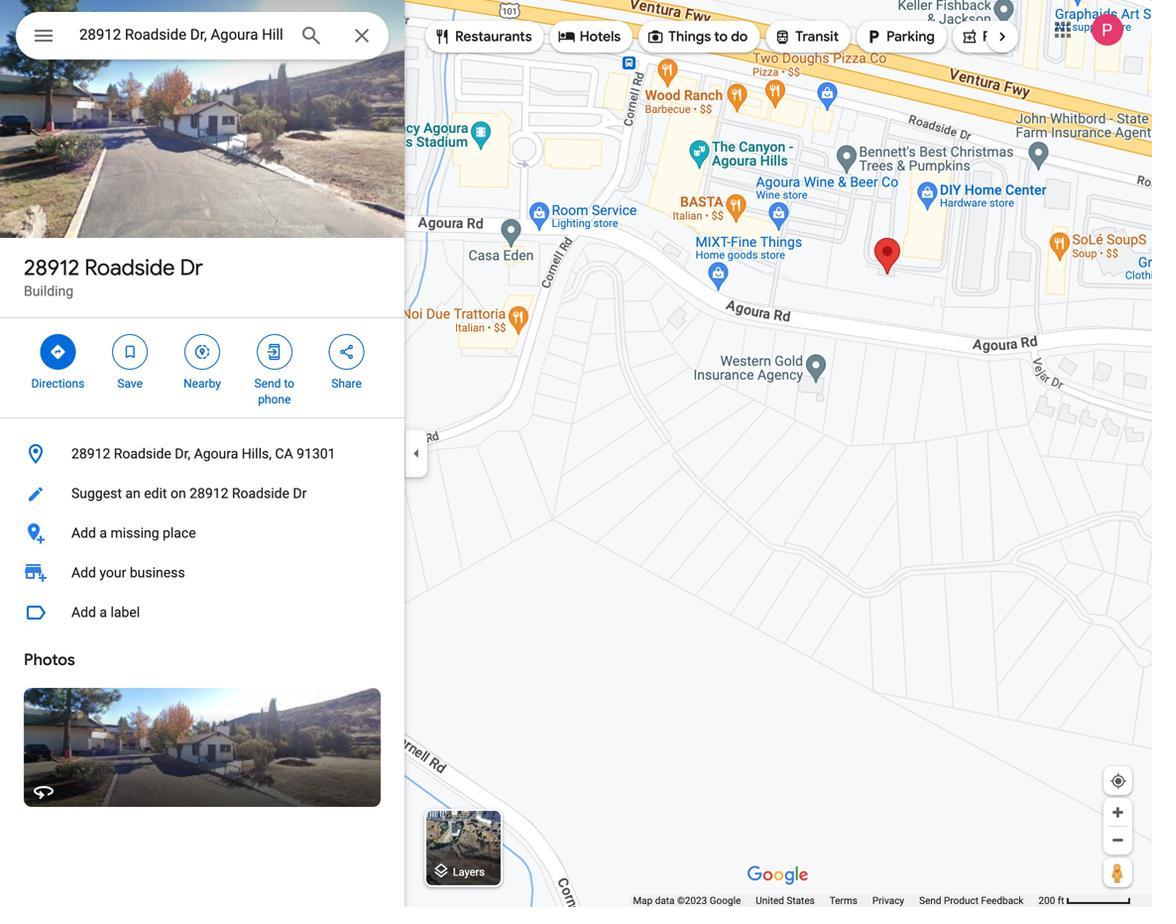 Task type: describe. For each thing, give the bounding box(es) containing it.

[[865, 26, 883, 48]]

 parking
[[865, 26, 935, 48]]

send for send to phone
[[254, 377, 281, 391]]

business
[[130, 565, 185, 581]]

google maps element
[[0, 0, 1152, 907]]

200 ft button
[[1039, 895, 1131, 907]]

layers
[[453, 866, 485, 878]]

place
[[163, 525, 196, 541]]

nearby
[[183, 377, 221, 391]]

missing
[[111, 525, 159, 541]]

privacy
[[872, 895, 904, 907]]

send product feedback
[[919, 895, 1024, 907]]

©2023
[[677, 895, 707, 907]]


[[266, 341, 283, 363]]

united states button
[[756, 894, 815, 907]]

phone
[[258, 393, 291, 407]]


[[193, 341, 211, 363]]

show street view coverage image
[[1104, 858, 1132, 887]]

28912 roadside dr, agoura hills, ca 91301 button
[[0, 434, 405, 474]]

terms
[[830, 895, 858, 907]]

dr,
[[175, 446, 190, 462]]

add a missing place
[[71, 525, 196, 541]]

dr inside 28912 roadside dr building
[[180, 254, 203, 282]]

add your business link
[[0, 553, 405, 593]]

 search field
[[16, 12, 389, 63]]

add for add a missing place
[[71, 525, 96, 541]]

dr inside button
[[293, 485, 307, 502]]

roadside for dr,
[[114, 446, 171, 462]]

2 vertical spatial 28912
[[190, 485, 228, 502]]

privacy button
[[872, 894, 904, 907]]

label
[[111, 604, 140, 621]]

to inside send to phone
[[284, 377, 295, 391]]

roadside for dr
[[84, 254, 175, 282]]

a for missing
[[100, 525, 107, 541]]


[[49, 341, 67, 363]]

directions
[[31, 377, 85, 391]]

 things to do
[[647, 26, 748, 48]]

28912 roadside dr building
[[24, 254, 203, 299]]

collapse side panel image
[[406, 443, 427, 465]]


[[338, 341, 356, 363]]

 pharmacies
[[961, 26, 1058, 48]]

add for add your business
[[71, 565, 96, 581]]

photos
[[24, 650, 75, 670]]

united
[[756, 895, 784, 907]]

share
[[331, 377, 362, 391]]

things
[[668, 28, 711, 46]]

 transit
[[774, 26, 839, 48]]

zoom in image
[[1111, 805, 1125, 820]]

parking
[[887, 28, 935, 46]]

 button
[[16, 12, 71, 63]]

transit
[[795, 28, 839, 46]]

an
[[125, 485, 141, 502]]

suggest an edit on 28912 roadside dr button
[[0, 474, 405, 514]]

ca
[[275, 446, 293, 462]]


[[961, 26, 979, 48]]

send product feedback button
[[919, 894, 1024, 907]]

pharmacies
[[983, 28, 1058, 46]]

add a label button
[[0, 593, 405, 633]]


[[121, 341, 139, 363]]

2 vertical spatial roadside
[[232, 485, 289, 502]]

next page image
[[994, 28, 1011, 46]]

zoom out image
[[1111, 833, 1125, 848]]

ft
[[1058, 895, 1064, 907]]

to inside  things to do
[[714, 28, 728, 46]]

agoura
[[194, 446, 238, 462]]



Task type: vqa. For each thing, say whether or not it's contained in the screenshot.
r. r.  forman link
no



Task type: locate. For each thing, give the bounding box(es) containing it.
2 add from the top
[[71, 565, 96, 581]]

send left product
[[919, 895, 942, 907]]

0 horizontal spatial to
[[284, 377, 295, 391]]

united states
[[756, 895, 815, 907]]

28912
[[24, 254, 79, 282], [71, 446, 110, 462], [190, 485, 228, 502]]

3 add from the top
[[71, 604, 96, 621]]

product
[[944, 895, 979, 907]]

0 vertical spatial dr
[[180, 254, 203, 282]]

28912 right on
[[190, 485, 228, 502]]

None field
[[79, 23, 284, 47]]

map data ©2023 google
[[633, 895, 741, 907]]

edit
[[144, 485, 167, 502]]

save
[[117, 377, 143, 391]]

available search options for this area region
[[411, 13, 1152, 60]]

to left do
[[714, 28, 728, 46]]

footer inside google maps element
[[633, 894, 1039, 907]]

dr down ca
[[293, 485, 307, 502]]

roadside
[[84, 254, 175, 282], [114, 446, 171, 462], [232, 485, 289, 502]]

on
[[171, 485, 186, 502]]

send inside button
[[919, 895, 942, 907]]

add your business
[[71, 565, 185, 581]]

1 vertical spatial a
[[100, 604, 107, 621]]

send up phone
[[254, 377, 281, 391]]

to up phone
[[284, 377, 295, 391]]

 restaurants
[[433, 26, 532, 48]]


[[433, 26, 451, 48]]

show your location image
[[1110, 772, 1127, 790]]


[[774, 26, 792, 48]]

add down suggest
[[71, 525, 96, 541]]

28912 roadside dr, agoura hills, ca 91301
[[71, 446, 336, 462]]

0 horizontal spatial send
[[254, 377, 281, 391]]

91301
[[297, 446, 336, 462]]

1 vertical spatial to
[[284, 377, 295, 391]]

add left your
[[71, 565, 96, 581]]

google account: payton hansen  
(payton.hansen@adept.ai) image
[[1092, 14, 1123, 46]]

1 horizontal spatial send
[[919, 895, 942, 907]]

0 vertical spatial roadside
[[84, 254, 175, 282]]

suggest an edit on 28912 roadside dr
[[71, 485, 307, 502]]

roadside left dr,
[[114, 446, 171, 462]]

add a label
[[71, 604, 140, 621]]

200 ft
[[1039, 895, 1064, 907]]

add
[[71, 525, 96, 541], [71, 565, 96, 581], [71, 604, 96, 621]]

actions for 28912 roadside dr region
[[0, 318, 405, 417]]

footer
[[633, 894, 1039, 907]]

28912 up the building
[[24, 254, 79, 282]]

building
[[24, 283, 73, 299]]

states
[[787, 895, 815, 907]]

1 horizontal spatial dr
[[293, 485, 307, 502]]

1 horizontal spatial to
[[714, 28, 728, 46]]

feedback
[[981, 895, 1024, 907]]

restaurants
[[455, 28, 532, 46]]

1 vertical spatial roadside
[[114, 446, 171, 462]]

0 vertical spatial 28912
[[24, 254, 79, 282]]

roadside inside 28912 roadside dr building
[[84, 254, 175, 282]]

your
[[100, 565, 126, 581]]

send for send product feedback
[[919, 895, 942, 907]]

add left label
[[71, 604, 96, 621]]

28912 Roadside Dr, Agoura Hills, CA 91301 field
[[16, 12, 389, 59]]

add for add a label
[[71, 604, 96, 621]]

a left missing
[[100, 525, 107, 541]]

a for label
[[100, 604, 107, 621]]

add a missing place button
[[0, 514, 405, 553]]

1 vertical spatial dr
[[293, 485, 307, 502]]

terms button
[[830, 894, 858, 907]]

a
[[100, 525, 107, 541], [100, 604, 107, 621]]

0 vertical spatial a
[[100, 525, 107, 541]]

hills,
[[242, 446, 272, 462]]

map
[[633, 895, 653, 907]]

do
[[731, 28, 748, 46]]

2 vertical spatial add
[[71, 604, 96, 621]]

28912 roadside dr main content
[[0, 0, 405, 907]]

hotels
[[580, 28, 621, 46]]

1 a from the top
[[100, 525, 107, 541]]

footer containing map data ©2023 google
[[633, 894, 1039, 907]]

roadside up the 
[[84, 254, 175, 282]]

to
[[714, 28, 728, 46], [284, 377, 295, 391]]

0 vertical spatial add
[[71, 525, 96, 541]]

roadside down the hills,
[[232, 485, 289, 502]]


[[32, 21, 56, 50]]

1 vertical spatial send
[[919, 895, 942, 907]]

28912 up suggest
[[71, 446, 110, 462]]

28912 for dr
[[24, 254, 79, 282]]

200
[[1039, 895, 1055, 907]]

28912 inside 28912 roadside dr building
[[24, 254, 79, 282]]

0 vertical spatial send
[[254, 377, 281, 391]]

a left label
[[100, 604, 107, 621]]

send to phone
[[254, 377, 295, 407]]

dr up 
[[180, 254, 203, 282]]

1 add from the top
[[71, 525, 96, 541]]

send inside send to phone
[[254, 377, 281, 391]]

send
[[254, 377, 281, 391], [919, 895, 942, 907]]

 hotels
[[558, 26, 621, 48]]

none field inside 28912 roadside dr, agoura hills, ca 91301 field
[[79, 23, 284, 47]]

0 horizontal spatial dr
[[180, 254, 203, 282]]

google
[[710, 895, 741, 907]]


[[647, 26, 664, 48]]

data
[[655, 895, 675, 907]]

28912 for dr,
[[71, 446, 110, 462]]

suggest
[[71, 485, 122, 502]]

1 vertical spatial 28912
[[71, 446, 110, 462]]

1 vertical spatial add
[[71, 565, 96, 581]]

dr
[[180, 254, 203, 282], [293, 485, 307, 502]]


[[558, 26, 576, 48]]

0 vertical spatial to
[[714, 28, 728, 46]]

2 a from the top
[[100, 604, 107, 621]]



